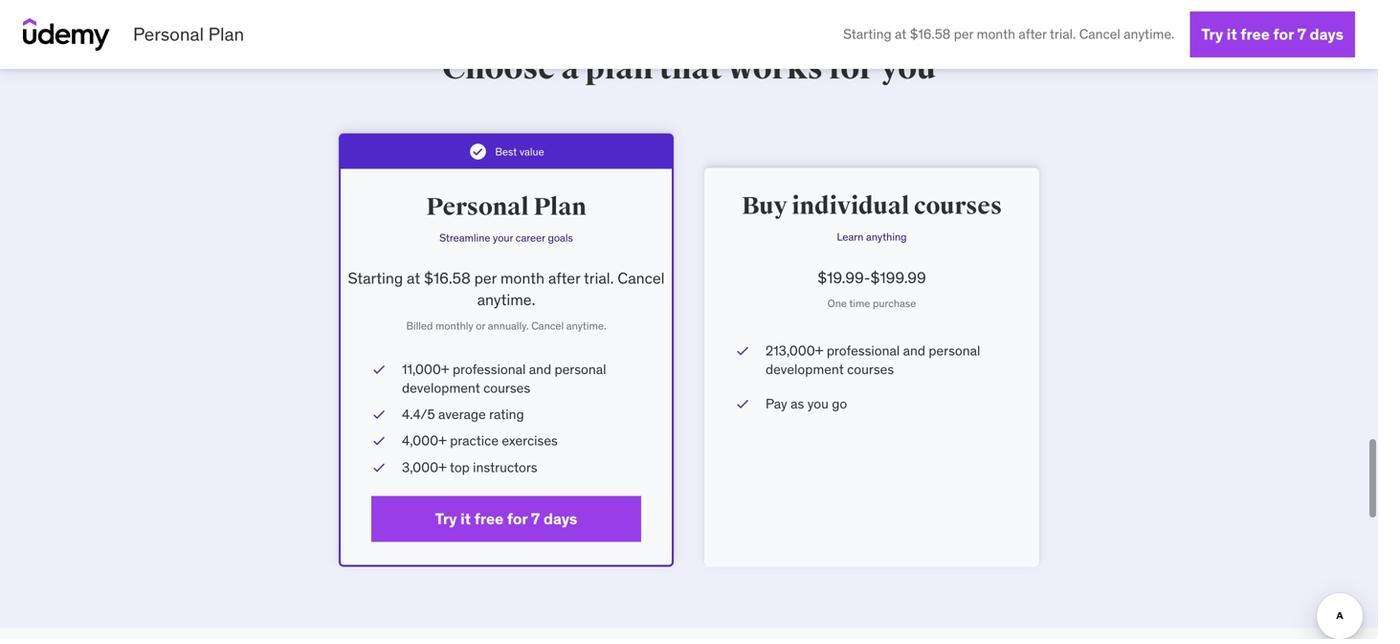 Task type: describe. For each thing, give the bounding box(es) containing it.
monthly
[[435, 319, 473, 333]]

xsmall image for pay
[[735, 395, 750, 413]]

0 vertical spatial it
[[1227, 24, 1237, 44]]

0 horizontal spatial free
[[474, 509, 504, 529]]

that
[[659, 48, 722, 88]]

starting at $16.58 per month after trial. cancel anytime.
[[843, 26, 1175, 43]]

$16.58 for starting at $16.58 per month after trial. cancel anytime.
[[910, 26, 951, 43]]

personal for personal plan streamline your career goals
[[426, 192, 529, 222]]

213,000+ professional and personal development courses
[[766, 342, 980, 378]]

buy individual courses learn anything
[[742, 191, 1002, 243]]

anything
[[866, 230, 907, 243]]

personal plan streamline your career goals
[[426, 192, 586, 244]]

plan
[[585, 48, 653, 88]]

instructors
[[473, 459, 537, 476]]

3,000+
[[402, 459, 447, 476]]

purchase
[[873, 297, 916, 310]]

starting for starting at $16.58 per month after trial. cancel anytime.
[[843, 26, 892, 43]]

1 vertical spatial it
[[460, 509, 471, 529]]

courses for 11,000+ professional and personal development courses
[[483, 379, 530, 397]]

11,000+
[[402, 361, 449, 378]]

xsmall image for 11,000+
[[371, 360, 387, 379]]

starting at $16.58 per month after trial. cancel anytime. billed monthly or annually. cancel anytime.
[[348, 269, 665, 333]]

xsmall image for 4,000+
[[371, 432, 387, 451]]

top
[[450, 459, 470, 476]]

value
[[519, 145, 544, 159]]

4,000+
[[402, 432, 447, 450]]

1 horizontal spatial try
[[1201, 24, 1223, 44]]

4,000+ practice exercises
[[402, 432, 558, 450]]

go
[[832, 395, 847, 412]]

choose a plan that works for you
[[442, 48, 936, 88]]

pay as you go
[[766, 395, 847, 412]]

after for starting at $16.58 per month after trial. cancel anytime.
[[1019, 26, 1047, 43]]

learn
[[837, 230, 864, 243]]

time
[[849, 297, 870, 310]]

per for starting at $16.58 per month after trial. cancel anytime. billed monthly or annually. cancel anytime.
[[474, 269, 497, 288]]

1 vertical spatial try it free for 7 days
[[435, 509, 577, 529]]

personal for 11,000+ professional and personal development courses
[[555, 361, 606, 378]]

plan for personal plan
[[208, 23, 244, 46]]

at for starting at $16.58 per month after trial. cancel anytime. billed monthly or annually. cancel anytime.
[[407, 269, 420, 288]]

starting for starting at $16.58 per month after trial. cancel anytime. billed monthly or annually. cancel anytime.
[[348, 269, 403, 288]]

0 vertical spatial you
[[880, 48, 936, 88]]

xsmall image for 213,000+
[[735, 342, 750, 361]]

213,000+
[[766, 342, 823, 359]]

$19.99-$199.99 one time purchase
[[817, 268, 926, 310]]

cancel for starting at $16.58 per month after trial. cancel anytime. billed monthly or annually. cancel anytime.
[[618, 269, 665, 288]]

0 horizontal spatial 7
[[531, 509, 540, 529]]

or
[[476, 319, 485, 333]]

and for 4.4/5 average rating
[[529, 361, 551, 378]]

best value
[[495, 145, 544, 159]]

professional for 11,000+
[[453, 361, 526, 378]]

rating
[[489, 406, 524, 423]]

annually.
[[488, 319, 529, 333]]

plan for personal plan streamline your career goals
[[533, 192, 586, 222]]

1 vertical spatial try
[[435, 509, 457, 529]]

1 horizontal spatial try it free for 7 days
[[1201, 24, 1344, 44]]

and for pay as you go
[[903, 342, 925, 359]]



Task type: locate. For each thing, give the bounding box(es) containing it.
average
[[438, 406, 486, 423]]

starting inside starting at $16.58 per month after trial. cancel anytime. billed monthly or annually. cancel anytime.
[[348, 269, 403, 288]]

0 vertical spatial personal
[[929, 342, 980, 359]]

1 horizontal spatial courses
[[847, 361, 894, 378]]

development inside '11,000+ professional and personal development courses'
[[402, 379, 480, 397]]

0 horizontal spatial and
[[529, 361, 551, 378]]

best
[[495, 145, 517, 159]]

0 vertical spatial courses
[[914, 191, 1002, 221]]

personal for 213,000+ professional and personal development courses
[[929, 342, 980, 359]]

1 vertical spatial $16.58
[[424, 269, 471, 288]]

trial.
[[1050, 26, 1076, 43], [584, 269, 614, 288]]

your
[[493, 231, 513, 244]]

for for the topmost try it free for 7 days link
[[1273, 24, 1294, 44]]

1 vertical spatial try it free for 7 days link
[[371, 496, 641, 542]]

after
[[1019, 26, 1047, 43], [548, 269, 580, 288]]

0 horizontal spatial plan
[[208, 23, 244, 46]]

1 horizontal spatial $16.58
[[910, 26, 951, 43]]

courses
[[914, 191, 1002, 221], [847, 361, 894, 378], [483, 379, 530, 397]]

xsmall image left 3,000+
[[371, 458, 387, 477]]

anytime. for starting at $16.58 per month after trial. cancel anytime.
[[1124, 26, 1175, 43]]

$19.99-
[[817, 268, 870, 287]]

courses up rating at the bottom left of the page
[[483, 379, 530, 397]]

0 horizontal spatial starting
[[348, 269, 403, 288]]

trial. inside starting at $16.58 per month after trial. cancel anytime. billed monthly or annually. cancel anytime.
[[584, 269, 614, 288]]

development inside 213,000+ professional and personal development courses
[[766, 361, 844, 378]]

courses for 213,000+ professional and personal development courses
[[847, 361, 894, 378]]

per
[[954, 26, 973, 43], [474, 269, 497, 288]]

pay
[[766, 395, 787, 412]]

courses inside '11,000+ professional and personal development courses'
[[483, 379, 530, 397]]

xsmall image
[[735, 342, 750, 361], [371, 360, 387, 379], [371, 458, 387, 477]]

development for 213,000+
[[766, 361, 844, 378]]

courses inside 213,000+ professional and personal development courses
[[847, 361, 894, 378]]

at
[[895, 26, 907, 43], [407, 269, 420, 288]]

0 vertical spatial for
[[1273, 24, 1294, 44]]

1 horizontal spatial professional
[[827, 342, 900, 359]]

0 horizontal spatial anytime.
[[477, 290, 535, 310]]

0 vertical spatial month
[[977, 26, 1015, 43]]

1 horizontal spatial starting
[[843, 26, 892, 43]]

0 vertical spatial 7
[[1297, 24, 1306, 44]]

days
[[1310, 24, 1344, 44], [543, 509, 577, 529]]

$16.58 inside starting at $16.58 per month after trial. cancel anytime. billed monthly or annually. cancel anytime.
[[424, 269, 471, 288]]

billed
[[406, 319, 433, 333]]

0 horizontal spatial courses
[[483, 379, 530, 397]]

1 vertical spatial for
[[829, 48, 874, 88]]

practice
[[450, 432, 499, 450]]

2 vertical spatial anytime.
[[566, 319, 606, 333]]

1 vertical spatial personal
[[426, 192, 529, 222]]

2 horizontal spatial anytime.
[[1124, 26, 1175, 43]]

1 horizontal spatial month
[[977, 26, 1015, 43]]

7
[[1297, 24, 1306, 44], [531, 509, 540, 529]]

1 vertical spatial cancel
[[618, 269, 665, 288]]

cancel for starting at $16.58 per month after trial. cancel anytime.
[[1079, 26, 1120, 43]]

choose
[[442, 48, 555, 88]]

0 vertical spatial development
[[766, 361, 844, 378]]

0 vertical spatial starting
[[843, 26, 892, 43]]

1 horizontal spatial and
[[903, 342, 925, 359]]

buy
[[742, 191, 787, 221]]

personal
[[929, 342, 980, 359], [555, 361, 606, 378]]

and inside 213,000+ professional and personal development courses
[[903, 342, 925, 359]]

0 horizontal spatial try it free for 7 days
[[435, 509, 577, 529]]

try it free for 7 days link
[[1190, 11, 1355, 57], [371, 496, 641, 542]]

1 vertical spatial days
[[543, 509, 577, 529]]

month for starting at $16.58 per month after trial. cancel anytime. billed monthly or annually. cancel anytime.
[[500, 269, 545, 288]]

2 vertical spatial courses
[[483, 379, 530, 397]]

professional for 213,000+
[[827, 342, 900, 359]]

xsmall image left 213,000+
[[735, 342, 750, 361]]

career
[[516, 231, 545, 244]]

goals
[[548, 231, 573, 244]]

professional inside 213,000+ professional and personal development courses
[[827, 342, 900, 359]]

0 horizontal spatial $16.58
[[424, 269, 471, 288]]

2 horizontal spatial for
[[1273, 24, 1294, 44]]

1 vertical spatial courses
[[847, 361, 894, 378]]

personal
[[133, 23, 204, 46], [426, 192, 529, 222]]

1 vertical spatial month
[[500, 269, 545, 288]]

0 horizontal spatial month
[[500, 269, 545, 288]]

courses up the go
[[847, 361, 894, 378]]

1 vertical spatial you
[[807, 395, 829, 412]]

and down purchase
[[903, 342, 925, 359]]

0 horizontal spatial per
[[474, 269, 497, 288]]

0 vertical spatial trial.
[[1050, 26, 1076, 43]]

month for starting at $16.58 per month after trial. cancel anytime.
[[977, 26, 1015, 43]]

1 horizontal spatial per
[[954, 26, 973, 43]]

1 horizontal spatial free
[[1241, 24, 1270, 44]]

1 vertical spatial development
[[402, 379, 480, 397]]

xsmall image left pay
[[735, 395, 750, 413]]

courses up $199.99
[[914, 191, 1002, 221]]

development down 213,000+
[[766, 361, 844, 378]]

1 vertical spatial at
[[407, 269, 420, 288]]

4.4/5
[[402, 406, 435, 423]]

1 horizontal spatial for
[[829, 48, 874, 88]]

1 horizontal spatial 7
[[1297, 24, 1306, 44]]

0 vertical spatial free
[[1241, 24, 1270, 44]]

2 vertical spatial for
[[507, 509, 528, 529]]

0 horizontal spatial for
[[507, 509, 528, 529]]

1 vertical spatial anytime.
[[477, 290, 535, 310]]

0 vertical spatial anytime.
[[1124, 26, 1175, 43]]

per for starting at $16.58 per month after trial. cancel anytime.
[[954, 26, 973, 43]]

xsmall image left 4.4/5
[[371, 405, 387, 424]]

1 horizontal spatial plan
[[533, 192, 586, 222]]

0 horizontal spatial try it free for 7 days link
[[371, 496, 641, 542]]

development
[[766, 361, 844, 378], [402, 379, 480, 397]]

0 vertical spatial and
[[903, 342, 925, 359]]

1 vertical spatial per
[[474, 269, 497, 288]]

1 horizontal spatial try it free for 7 days link
[[1190, 11, 1355, 57]]

0 vertical spatial $16.58
[[910, 26, 951, 43]]

0 vertical spatial days
[[1310, 24, 1344, 44]]

1 horizontal spatial after
[[1019, 26, 1047, 43]]

development down 11,000+
[[402, 379, 480, 397]]

personal plan
[[133, 23, 244, 46]]

1 horizontal spatial personal
[[929, 342, 980, 359]]

at inside starting at $16.58 per month after trial. cancel anytime. billed monthly or annually. cancel anytime.
[[407, 269, 420, 288]]

2 horizontal spatial courses
[[914, 191, 1002, 221]]

month
[[977, 26, 1015, 43], [500, 269, 545, 288]]

personal inside 213,000+ professional and personal development courses
[[929, 342, 980, 359]]

anytime.
[[1124, 26, 1175, 43], [477, 290, 535, 310], [566, 319, 606, 333]]

plan inside personal plan streamline your career goals
[[533, 192, 586, 222]]

1 horizontal spatial it
[[1227, 24, 1237, 44]]

0 horizontal spatial professional
[[453, 361, 526, 378]]

professional inside '11,000+ professional and personal development courses'
[[453, 361, 526, 378]]

free
[[1241, 24, 1270, 44], [474, 509, 504, 529]]

plan
[[208, 23, 244, 46], [533, 192, 586, 222]]

at for starting at $16.58 per month after trial. cancel anytime.
[[895, 26, 907, 43]]

xsmall image for 4.4/5
[[371, 405, 387, 424]]

udemy image
[[23, 18, 110, 51]]

anytime. for starting at $16.58 per month after trial. cancel anytime. billed monthly or annually. cancel anytime.
[[477, 290, 535, 310]]

1 vertical spatial professional
[[453, 361, 526, 378]]

you
[[880, 48, 936, 88], [807, 395, 829, 412]]

for
[[1273, 24, 1294, 44], [829, 48, 874, 88], [507, 509, 528, 529]]

1 vertical spatial free
[[474, 509, 504, 529]]

professional
[[827, 342, 900, 359], [453, 361, 526, 378]]

cancel
[[1079, 26, 1120, 43], [618, 269, 665, 288], [531, 319, 564, 333]]

$16.58 for starting at $16.58 per month after trial. cancel anytime. billed monthly or annually. cancel anytime.
[[424, 269, 471, 288]]

$199.99
[[870, 268, 926, 287]]

1 horizontal spatial days
[[1310, 24, 1344, 44]]

0 vertical spatial try it free for 7 days link
[[1190, 11, 1355, 57]]

2 horizontal spatial cancel
[[1079, 26, 1120, 43]]

0 vertical spatial per
[[954, 26, 973, 43]]

0 vertical spatial after
[[1019, 26, 1047, 43]]

0 horizontal spatial it
[[460, 509, 471, 529]]

after inside starting at $16.58 per month after trial. cancel anytime. billed monthly or annually. cancel anytime.
[[548, 269, 580, 288]]

professional down time
[[827, 342, 900, 359]]

small image
[[468, 142, 487, 161]]

0 horizontal spatial personal
[[133, 23, 204, 46]]

1 horizontal spatial cancel
[[618, 269, 665, 288]]

it
[[1227, 24, 1237, 44], [460, 509, 471, 529]]

1 horizontal spatial anytime.
[[566, 319, 606, 333]]

trial. for starting at $16.58 per month after trial. cancel anytime.
[[1050, 26, 1076, 43]]

1 vertical spatial after
[[548, 269, 580, 288]]

development for 11,000+
[[402, 379, 480, 397]]

1 vertical spatial trial.
[[584, 269, 614, 288]]

0 vertical spatial try
[[1201, 24, 1223, 44]]

2 vertical spatial cancel
[[531, 319, 564, 333]]

0 horizontal spatial cancel
[[531, 319, 564, 333]]

1 horizontal spatial development
[[766, 361, 844, 378]]

and inside '11,000+ professional and personal development courses'
[[529, 361, 551, 378]]

personal inside personal plan streamline your career goals
[[426, 192, 529, 222]]

streamline
[[439, 231, 490, 244]]

works
[[728, 48, 823, 88]]

and up exercises
[[529, 361, 551, 378]]

1 horizontal spatial at
[[895, 26, 907, 43]]

try it free for 7 days
[[1201, 24, 1344, 44], [435, 509, 577, 529]]

0 vertical spatial at
[[895, 26, 907, 43]]

xsmall image
[[735, 395, 750, 413], [371, 405, 387, 424], [371, 432, 387, 451]]

0 horizontal spatial trial.
[[584, 269, 614, 288]]

1 horizontal spatial you
[[880, 48, 936, 88]]

1 vertical spatial starting
[[348, 269, 403, 288]]

1 vertical spatial plan
[[533, 192, 586, 222]]

0 horizontal spatial at
[[407, 269, 420, 288]]

starting
[[843, 26, 892, 43], [348, 269, 403, 288]]

after for starting at $16.58 per month after trial. cancel anytime. billed monthly or annually. cancel anytime.
[[548, 269, 580, 288]]

0 vertical spatial personal
[[133, 23, 204, 46]]

0 horizontal spatial you
[[807, 395, 829, 412]]

one
[[827, 297, 847, 310]]

for for left try it free for 7 days link
[[507, 509, 528, 529]]

try
[[1201, 24, 1223, 44], [435, 509, 457, 529]]

professional down or on the left
[[453, 361, 526, 378]]

per inside starting at $16.58 per month after trial. cancel anytime. billed monthly or annually. cancel anytime.
[[474, 269, 497, 288]]

1 horizontal spatial personal
[[426, 192, 529, 222]]

3,000+ top instructors
[[402, 459, 537, 476]]

personal for personal plan
[[133, 23, 204, 46]]

xsmall image for 3,000+
[[371, 458, 387, 477]]

0 horizontal spatial days
[[543, 509, 577, 529]]

0 horizontal spatial after
[[548, 269, 580, 288]]

individual
[[792, 191, 909, 221]]

xsmall image left 4,000+
[[371, 432, 387, 451]]

personal inside '11,000+ professional and personal development courses'
[[555, 361, 606, 378]]

as
[[791, 395, 804, 412]]

month inside starting at $16.58 per month after trial. cancel anytime. billed monthly or annually. cancel anytime.
[[500, 269, 545, 288]]

xsmall image left 11,000+
[[371, 360, 387, 379]]

exercises
[[502, 432, 558, 450]]

and
[[903, 342, 925, 359], [529, 361, 551, 378]]

trial. for starting at $16.58 per month after trial. cancel anytime. billed monthly or annually. cancel anytime.
[[584, 269, 614, 288]]

0 vertical spatial professional
[[827, 342, 900, 359]]

$16.58
[[910, 26, 951, 43], [424, 269, 471, 288]]

1 vertical spatial personal
[[555, 361, 606, 378]]

courses inside buy individual courses learn anything
[[914, 191, 1002, 221]]

1 vertical spatial 7
[[531, 509, 540, 529]]

0 vertical spatial cancel
[[1079, 26, 1120, 43]]

0 vertical spatial plan
[[208, 23, 244, 46]]

a
[[561, 48, 579, 88]]

11,000+ professional and personal development courses
[[402, 361, 606, 397]]

4.4/5 average rating
[[402, 406, 524, 423]]



Task type: vqa. For each thing, say whether or not it's contained in the screenshot.
Starting at $16.58 per month after trial. Cancel anytime.'s per
yes



